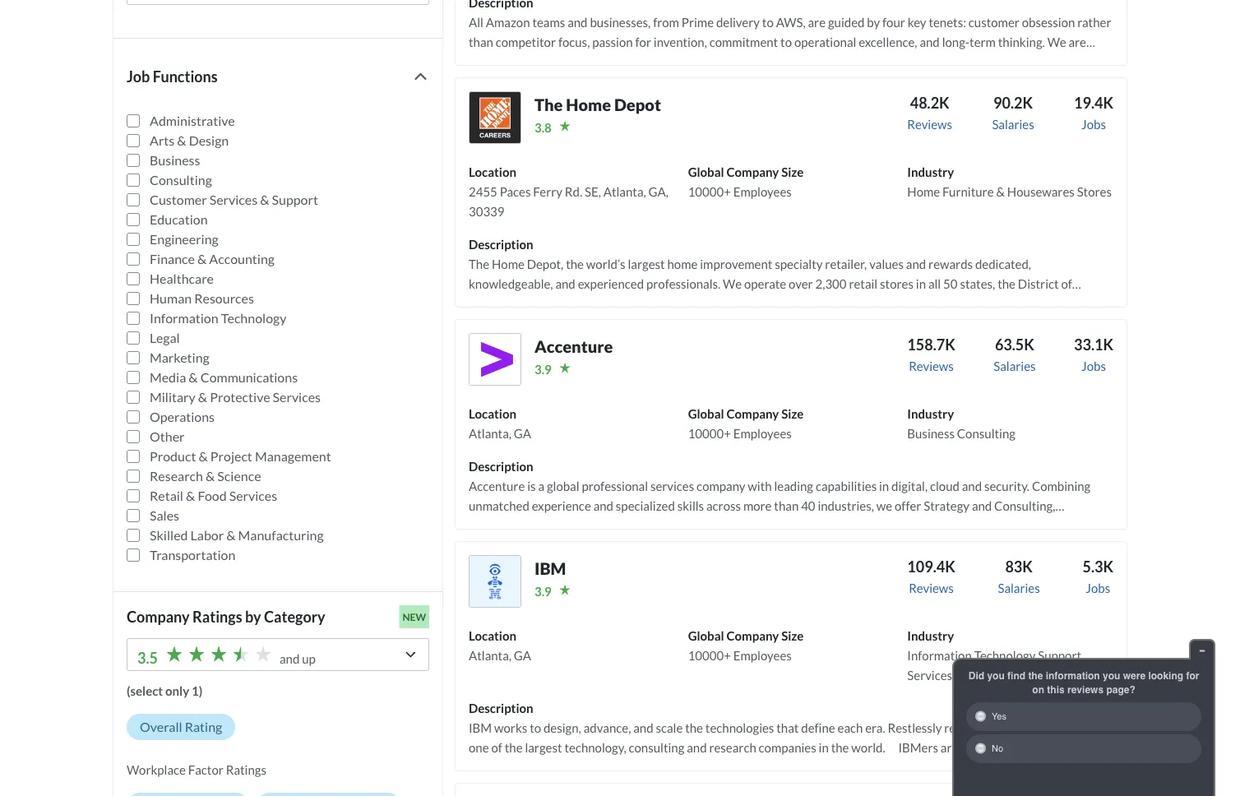 Task type: locate. For each thing, give the bounding box(es) containing it.
1 vertical spatial size
[[781, 406, 804, 421]]

3.9 for ibm
[[535, 584, 552, 599]]

& up operations
[[198, 389, 207, 405]]

their
[[549, 74, 575, 89], [647, 74, 673, 89]]

the up on
[[1028, 670, 1043, 681]]

2 size from the top
[[781, 406, 804, 421]]

to left aws,
[[762, 15, 774, 30]]

1 vertical spatial 10000+
[[688, 426, 731, 441]]

technology up find
[[974, 648, 1036, 663]]

location inside location 2455 paces ferry rd. se, atlanta, ga, 30339
[[469, 164, 516, 179]]

new
[[403, 611, 426, 623]]

1 vertical spatial consulting
[[957, 426, 1016, 441]]

jobs inside 33.1k jobs
[[1082, 359, 1106, 373]]

reviews for accenture
[[909, 359, 954, 373]]

0 vertical spatial information
[[150, 310, 218, 326]]

location down accenture image
[[469, 406, 516, 421]]

1 vertical spatial description
[[469, 459, 533, 474]]

1 10000+ from the top
[[688, 184, 731, 199]]

19.4k
[[1074, 94, 1114, 112]]

reviews
[[1068, 684, 1104, 695]]

2 location from the top
[[469, 406, 516, 421]]

0 horizontal spatial to
[[762, 15, 774, 30]]

to down aws,
[[781, 34, 792, 49]]

2 employees from the top
[[733, 426, 792, 441]]

administrative
[[150, 113, 235, 129]]

looking
[[1148, 670, 1184, 681]]

atlanta, down accenture image
[[469, 426, 512, 441]]

1 horizontal spatial you
[[1103, 670, 1121, 681]]

company
[[727, 164, 779, 179], [727, 406, 779, 421], [127, 608, 190, 626], [727, 628, 779, 643]]

2 vertical spatial by
[[245, 608, 261, 626]]

the home depot image
[[469, 91, 521, 144]]

were
[[1123, 670, 1146, 681]]

0 vertical spatial salaries
[[992, 117, 1034, 132]]

2 vertical spatial global company size 10000+ employees
[[688, 628, 804, 663]]

None field
[[127, 0, 429, 11]]

the down we
[[1045, 54, 1063, 69]]

location atlanta, ga down accenture image
[[469, 406, 531, 441]]

reviews down 109.4k
[[909, 581, 954, 595]]

industry inside industry home furniture & housewares stores
[[907, 164, 954, 179]]

technology down resources
[[221, 310, 287, 326]]

1 location from the top
[[469, 164, 516, 179]]

support inside "industry information technology support services"
[[1038, 648, 1082, 663]]

information
[[150, 310, 218, 326], [907, 648, 972, 663]]

jobs down '5.3k'
[[1086, 581, 1110, 595]]

1 horizontal spatial by
[[506, 54, 519, 69]]

& down marketing
[[189, 369, 198, 385]]

1 vertical spatial global company size 10000+ employees
[[688, 406, 804, 441]]

2 industry from the top
[[907, 406, 954, 421]]

customers
[[469, 74, 525, 89]]

home inside industry home furniture & housewares stores
[[907, 184, 940, 199]]

30339
[[469, 204, 505, 219]]

jobs down "19.4k"
[[1082, 117, 1106, 132]]

0 vertical spatial reviews
[[907, 117, 952, 132]]

research
[[150, 468, 203, 484]]

rd.
[[565, 184, 582, 199]]

location up the 2455
[[469, 164, 516, 179]]

industry up furniture
[[907, 164, 954, 179]]

by left four
[[867, 15, 880, 30]]

1 ga from the top
[[514, 426, 531, 441]]

(select
[[127, 683, 163, 698]]

1 horizontal spatial information
[[907, 648, 972, 663]]

management
[[255, 448, 331, 464]]

are up the operational
[[808, 15, 826, 30]]

salaries down the 63.5k
[[994, 359, 1036, 373]]

industry inside "industry information technology support services"
[[907, 628, 954, 643]]

0 vertical spatial global
[[688, 164, 724, 179]]

0 vertical spatial by
[[867, 15, 880, 30]]

location atlanta, ga for accenture
[[469, 406, 531, 441]]

1 vertical spatial business
[[907, 426, 955, 441]]

science
[[217, 468, 261, 484]]

atlanta, inside location 2455 paces ferry rd. se, atlanta, ga, 30339
[[603, 184, 646, 199]]

the down competitor
[[521, 54, 539, 69]]

for inside the did you find the information you were looking for on this reviews page?
[[1186, 670, 1199, 681]]

0 vertical spatial 3.9
[[535, 362, 552, 377]]

1 vertical spatial atlanta,
[[469, 426, 512, 441]]

1 vertical spatial employees
[[733, 426, 792, 441]]

services down communications
[[273, 389, 321, 405]]

salaries down 90.2k
[[992, 117, 1034, 132]]

1 horizontal spatial technology
[[974, 648, 1036, 663]]

business
[[150, 152, 200, 168], [907, 426, 955, 441]]

0 vertical spatial to
[[762, 15, 774, 30]]

3.9 down accenture
[[535, 362, 552, 377]]

ga for ibm
[[514, 648, 531, 663]]

reviews
[[907, 117, 952, 132], [909, 359, 954, 373], [909, 581, 954, 595]]

reviews inside 158.7k reviews
[[909, 359, 954, 373]]

did you find the information you were looking for on this reviews page?
[[969, 670, 1199, 695]]

sales
[[150, 507, 179, 523]]

1 horizontal spatial consulting
[[957, 426, 1016, 441]]

1 horizontal spatial are
[[1069, 34, 1086, 49]]

information up did
[[907, 648, 972, 663]]

design
[[189, 132, 229, 148]]

2 vertical spatial description
[[469, 701, 533, 715]]

industry inside industry business consulting
[[907, 406, 954, 421]]

way
[[1066, 54, 1088, 69]]

1 horizontal spatial the
[[1028, 670, 1043, 681]]

0 horizontal spatial home
[[566, 95, 611, 114]]

1 vertical spatial global
[[688, 406, 724, 421]]

2 vertical spatial reviews
[[909, 581, 954, 595]]

home left furniture
[[907, 184, 940, 199]]

reviews down 48.2k
[[907, 117, 952, 132]]

3 size from the top
[[781, 628, 804, 643]]

employees for the home depot
[[733, 184, 792, 199]]

reviews inside 109.4k reviews
[[909, 581, 954, 595]]

we
[[1048, 34, 1066, 49]]

0 horizontal spatial you
[[987, 670, 1005, 681]]

1 horizontal spatial their
[[647, 74, 673, 89]]

workplace
[[127, 762, 186, 777]]

size
[[781, 164, 804, 179], [781, 406, 804, 421], [781, 628, 804, 643]]

1 vertical spatial reviews
[[909, 359, 954, 373]]

2 ga from the top
[[514, 648, 531, 663]]

the
[[521, 54, 539, 69], [1045, 54, 1063, 69], [1028, 670, 1043, 681]]

ga
[[514, 426, 531, 441], [514, 648, 531, 663]]

2 description from the top
[[469, 459, 533, 474]]

industry down 109.4k reviews
[[907, 628, 954, 643]]

consulting inside industry business consulting
[[957, 426, 1016, 441]]

2 location atlanta, ga from the top
[[469, 628, 531, 663]]

services
[[209, 192, 258, 208], [273, 389, 321, 405], [229, 488, 277, 504], [907, 668, 952, 683]]

1 horizontal spatial home
[[907, 184, 940, 199]]

did
[[969, 670, 985, 681]]

this
[[1047, 684, 1065, 695]]

jobs for accenture
[[1082, 359, 1106, 373]]

education
[[150, 211, 208, 227]]

& right furniture
[[996, 184, 1005, 199]]

company ratings by category
[[127, 608, 325, 626]]

1 size from the top
[[781, 164, 804, 179]]

1 location atlanta, ga from the top
[[469, 406, 531, 441]]

0 vertical spatial technology
[[221, 310, 287, 326]]

& for science
[[206, 468, 215, 484]]

atlanta, down ibm image
[[469, 648, 512, 663]]

jobs inside 5.3k jobs
[[1086, 581, 1110, 595]]

1)
[[192, 683, 203, 698]]

& up food
[[206, 468, 215, 484]]

jobs inside the 19.4k jobs
[[1082, 117, 1106, 132]]

technology
[[221, 310, 287, 326], [974, 648, 1036, 663]]

1 vertical spatial support
[[1038, 648, 1082, 663]]

inventing
[[737, 54, 787, 69]]

ratings right factor at the left of page
[[226, 762, 266, 777]]

global company size 10000+ employees for ibm
[[688, 628, 804, 663]]

& for design
[[177, 132, 186, 148]]

home for furniture
[[907, 184, 940, 199]]

you up page?
[[1103, 670, 1121, 681]]

0 horizontal spatial business
[[150, 152, 200, 168]]

size for ibm
[[781, 628, 804, 643]]

1 vertical spatial technology
[[974, 648, 1036, 663]]

their right the run
[[647, 74, 673, 89]]

operational
[[794, 34, 856, 49]]

1 vertical spatial by
[[506, 54, 519, 69]]

2 global company size 10000+ employees from the top
[[688, 406, 804, 441]]

0 vertical spatial employees
[[733, 184, 792, 199]]

1 vertical spatial ga
[[514, 648, 531, 663]]

2 vertical spatial 10000+
[[688, 648, 731, 663]]

description for ibm
[[469, 701, 533, 715]]

ratings down transportation
[[192, 608, 242, 626]]

location for ibm
[[469, 628, 516, 643]]

global company size 10000+ employees for the home depot
[[688, 164, 804, 199]]

atlanta, right se,
[[603, 184, 646, 199]]

overall rating button
[[127, 714, 235, 740]]

158.7k reviews
[[907, 335, 955, 373]]

support up accounting
[[272, 192, 318, 208]]

description for the home depot
[[469, 237, 533, 252]]

reviews for the home depot
[[907, 117, 952, 132]]

48.2k reviews
[[907, 94, 952, 132]]

1 horizontal spatial for
[[1186, 670, 1199, 681]]

1 vertical spatial location atlanta, ga
[[469, 628, 531, 663]]

& for project
[[199, 448, 208, 464]]

1 vertical spatial location
[[469, 406, 516, 421]]

for
[[635, 34, 651, 49], [1186, 670, 1199, 681]]

services left did
[[907, 668, 952, 683]]

0 vertical spatial ratings
[[192, 608, 242, 626]]

0 vertical spatial business
[[150, 152, 200, 168]]

0 horizontal spatial the
[[521, 54, 539, 69]]

1 vertical spatial for
[[1186, 670, 1199, 681]]

1 horizontal spatial to
[[781, 34, 792, 49]]

consulting
[[150, 172, 212, 188], [957, 426, 1016, 441]]

jobs
[[1082, 117, 1106, 132], [1082, 359, 1106, 373], [1086, 581, 1110, 595]]

are
[[808, 15, 826, 30], [1069, 34, 1086, 49]]

to
[[762, 15, 774, 30], [781, 34, 792, 49]]

0 horizontal spatial for
[[635, 34, 651, 49]]

3 location from the top
[[469, 628, 516, 643]]

2 vertical spatial employees
[[733, 648, 792, 663]]

2 vertical spatial global
[[688, 628, 724, 643]]

2 vertical spatial salaries
[[998, 581, 1040, 595]]

0 vertical spatial are
[[808, 15, 826, 30]]

10000+ for the home depot
[[688, 184, 731, 199]]

other
[[150, 428, 185, 444]]

1 industry from the top
[[907, 164, 954, 179]]

location down ibm image
[[469, 628, 516, 643]]

salaries for accenture
[[994, 359, 1036, 373]]

0 vertical spatial description
[[469, 237, 533, 252]]

up
[[302, 651, 316, 666]]

3 industry from the top
[[907, 628, 954, 643]]

for right looking
[[1186, 670, 1199, 681]]

1 vertical spatial jobs
[[1082, 359, 1106, 373]]

are up way at the top of page
[[1069, 34, 1086, 49]]

2 3.9 from the top
[[535, 584, 552, 599]]

2 their from the left
[[647, 74, 673, 89]]

1 vertical spatial salaries
[[994, 359, 1036, 373]]

research & science
[[150, 468, 261, 484]]

0 horizontal spatial support
[[272, 192, 318, 208]]

salaries down "83k"
[[998, 581, 1040, 595]]

description
[[469, 237, 533, 252], [469, 459, 533, 474], [469, 701, 533, 715]]

2 horizontal spatial by
[[867, 15, 880, 30]]

1 horizontal spatial support
[[1038, 648, 1082, 663]]

their down excitement
[[549, 74, 575, 89]]

location atlanta, ga down ibm image
[[469, 628, 531, 663]]

& down engineering at top
[[197, 251, 207, 267]]

1 employees from the top
[[733, 184, 792, 199]]

1 vertical spatial home
[[907, 184, 940, 199]]

& up research & science
[[199, 448, 208, 464]]

global for ibm
[[688, 628, 724, 643]]

3 employees from the top
[[733, 648, 792, 663]]

2 10000+ from the top
[[688, 426, 731, 441]]

0 vertical spatial location atlanta, ga
[[469, 406, 531, 441]]

and down of
[[604, 74, 624, 89]]

3 global company size 10000+ employees from the top
[[688, 628, 804, 663]]

0 vertical spatial size
[[781, 164, 804, 179]]

military
[[150, 389, 196, 405]]

location
[[469, 164, 516, 179], [469, 406, 516, 421], [469, 628, 516, 643]]

you right did
[[987, 670, 1005, 681]]

3 global from the top
[[688, 628, 724, 643]]

product & project management
[[150, 448, 331, 464]]

information down human
[[150, 310, 218, 326]]

2 vertical spatial jobs
[[1086, 581, 1110, 595]]

0 vertical spatial for
[[635, 34, 651, 49]]

business down arts
[[150, 152, 200, 168]]

prime
[[682, 15, 714, 30]]

employees
[[733, 184, 792, 199], [733, 426, 792, 441], [733, 648, 792, 663]]

by down competitor
[[506, 54, 519, 69]]

for inside the all amazon teams and businesses, from prime delivery to aws, are guided by four key tenets: customer obsession rather than competitor focus, passion for invention, commitment to operational excellence, and long-term thinking.    we are driven by the excitement of building technologies, inventing products, and providing services that transform the way our customers live their lives and run their businesses.
[[635, 34, 651, 49]]

&
[[177, 132, 186, 148], [996, 184, 1005, 199], [260, 192, 269, 208], [197, 251, 207, 267], [189, 369, 198, 385], [198, 389, 207, 405], [199, 448, 208, 464], [206, 468, 215, 484], [186, 488, 195, 504], [226, 527, 236, 543]]

0 vertical spatial support
[[272, 192, 318, 208]]

company for the home depot
[[727, 164, 779, 179]]

1 3.9 from the top
[[535, 362, 552, 377]]

support
[[272, 192, 318, 208], [1038, 648, 1082, 663]]

home down lives
[[566, 95, 611, 114]]

industry for ibm
[[907, 628, 954, 643]]

size for accenture
[[781, 406, 804, 421]]

business down 158.7k reviews
[[907, 426, 955, 441]]

global
[[688, 164, 724, 179], [688, 406, 724, 421], [688, 628, 724, 643]]

ratings
[[192, 608, 242, 626], [226, 762, 266, 777]]

0 horizontal spatial their
[[549, 74, 575, 89]]

healthcare
[[150, 271, 214, 287]]

& for food
[[186, 488, 195, 504]]

48.2k
[[910, 94, 950, 112]]

skilled labor & manufacturing
[[150, 527, 324, 543]]

ga down ibm image
[[514, 648, 531, 663]]

1 vertical spatial industry
[[907, 406, 954, 421]]

0 horizontal spatial are
[[808, 15, 826, 30]]

jobs down 33.1k
[[1082, 359, 1106, 373]]

1 vertical spatial are
[[1069, 34, 1086, 49]]

0 horizontal spatial technology
[[221, 310, 287, 326]]

long-
[[942, 34, 970, 49]]

on
[[1033, 684, 1045, 695]]

and left up
[[280, 651, 300, 666]]

providing
[[865, 54, 916, 69]]

rating
[[185, 719, 222, 735]]

services right customer
[[209, 192, 258, 208]]

1 global company size 10000+ employees from the top
[[688, 164, 804, 199]]

2 vertical spatial location
[[469, 628, 516, 643]]

1 description from the top
[[469, 237, 533, 252]]

3 description from the top
[[469, 701, 533, 715]]

rather
[[1078, 15, 1112, 30]]

and
[[568, 15, 588, 30], [920, 34, 940, 49], [842, 54, 862, 69], [604, 74, 624, 89], [280, 651, 300, 666]]

2 vertical spatial size
[[781, 628, 804, 643]]

for up "building" in the top of the page
[[635, 34, 651, 49]]

military & protective services
[[150, 389, 321, 405]]

0 vertical spatial consulting
[[150, 172, 212, 188]]

support for &
[[272, 192, 318, 208]]

0 vertical spatial industry
[[907, 164, 954, 179]]

10000+ for accenture
[[688, 426, 731, 441]]

reviews down 158.7k
[[909, 359, 954, 373]]

0 vertical spatial jobs
[[1082, 117, 1106, 132]]

2 vertical spatial atlanta,
[[469, 648, 512, 663]]

salaries for ibm
[[998, 581, 1040, 595]]

atlanta, for ibm
[[469, 648, 512, 663]]

ibm image
[[469, 555, 521, 608]]

ga down accenture image
[[514, 426, 531, 441]]

& right arts
[[177, 132, 186, 148]]

& left food
[[186, 488, 195, 504]]

paces
[[500, 184, 531, 199]]

0 vertical spatial location
[[469, 164, 516, 179]]

support up information on the right bottom of page
[[1038, 648, 1082, 663]]

0 vertical spatial ga
[[514, 426, 531, 441]]

0 vertical spatial home
[[566, 95, 611, 114]]

1 vertical spatial information
[[907, 648, 972, 663]]

1 vertical spatial 3.9
[[535, 584, 552, 599]]

0 vertical spatial global company size 10000+ employees
[[688, 164, 804, 199]]

& for communications
[[189, 369, 198, 385]]

2 global from the top
[[688, 406, 724, 421]]

3.9 down the 'ibm' at the left bottom
[[535, 584, 552, 599]]

focus,
[[558, 34, 590, 49]]

1 global from the top
[[688, 164, 724, 179]]

0 vertical spatial 10000+
[[688, 184, 731, 199]]

industry down 158.7k reviews
[[907, 406, 954, 421]]

employees for accenture
[[733, 426, 792, 441]]

1 horizontal spatial business
[[907, 426, 955, 441]]

2 vertical spatial industry
[[907, 628, 954, 643]]

3 10000+ from the top
[[688, 648, 731, 663]]

by left category
[[245, 608, 261, 626]]

0 vertical spatial atlanta,
[[603, 184, 646, 199]]



Task type: vqa. For each thing, say whether or not it's contained in the screenshot.
30339
yes



Task type: describe. For each thing, give the bounding box(es) containing it.
protective
[[210, 389, 270, 405]]

job functions
[[127, 67, 218, 85]]

find
[[1008, 670, 1026, 681]]

jobs for the home depot
[[1082, 117, 1106, 132]]

atlanta, for accenture
[[469, 426, 512, 441]]

description for accenture
[[469, 459, 533, 474]]

transform
[[989, 54, 1043, 69]]

3.9 for accenture
[[535, 362, 552, 377]]

location atlanta, ga for ibm
[[469, 628, 531, 663]]

thinking.
[[998, 34, 1045, 49]]

accounting
[[209, 251, 275, 267]]

arts
[[150, 132, 175, 148]]

arts & design
[[150, 132, 229, 148]]

driven
[[469, 54, 503, 69]]

accenture image
[[469, 333, 521, 386]]

information technology
[[150, 310, 287, 326]]

customer
[[150, 192, 207, 208]]

3.8
[[535, 120, 552, 135]]

businesses,
[[590, 15, 651, 30]]

only
[[165, 683, 189, 698]]

jobs for ibm
[[1086, 581, 1110, 595]]

1 vertical spatial to
[[781, 34, 792, 49]]

home for depot
[[566, 95, 611, 114]]

businesses.
[[676, 74, 737, 89]]

0 horizontal spatial by
[[245, 608, 261, 626]]

support for technology
[[1038, 648, 1082, 663]]

the
[[535, 95, 563, 114]]

industry home furniture & housewares stores
[[907, 164, 1112, 199]]

0 horizontal spatial consulting
[[150, 172, 212, 188]]

2 horizontal spatial the
[[1045, 54, 1063, 69]]

all amazon teams and businesses, from prime delivery to aws, are guided by four key tenets: customer obsession rather than competitor focus, passion for invention, commitment to operational excellence, and long-term thinking.    we are driven by the excitement of building technologies, inventing products, and providing services that transform the way our customers live their lives and run their businesses.
[[469, 15, 1112, 89]]

services down science
[[229, 488, 277, 504]]

and up
[[280, 651, 316, 666]]

& inside industry home furniture & housewares stores
[[996, 184, 1005, 199]]

teams
[[532, 15, 565, 30]]

the inside the did you find the information you were looking for on this reviews page?
[[1028, 670, 1043, 681]]

global for accenture
[[688, 406, 724, 421]]

amazon
[[486, 15, 530, 30]]

industry for the home depot
[[907, 164, 954, 179]]

company for accenture
[[727, 406, 779, 421]]

human
[[150, 290, 192, 306]]

the home depot
[[535, 95, 661, 114]]

services inside "industry information technology support services"
[[907, 668, 952, 683]]

category
[[264, 608, 325, 626]]

communications
[[200, 369, 298, 385]]

housewares
[[1007, 184, 1075, 199]]

guided
[[828, 15, 865, 30]]

finance
[[150, 251, 195, 267]]

term
[[970, 34, 996, 49]]

labor
[[190, 527, 224, 543]]

90.2k
[[994, 94, 1033, 112]]

job
[[127, 67, 150, 85]]

than
[[469, 34, 493, 49]]

19.4k jobs
[[1074, 94, 1114, 132]]

food
[[198, 488, 227, 504]]

90.2k salaries
[[992, 94, 1034, 132]]

stores
[[1077, 184, 1112, 199]]

passion
[[592, 34, 633, 49]]

109.4k reviews
[[907, 558, 955, 595]]

aws,
[[776, 15, 806, 30]]

and down the operational
[[842, 54, 862, 69]]

& for protective
[[198, 389, 207, 405]]

and up focus,
[[568, 15, 588, 30]]

no
[[992, 743, 1004, 754]]

1 vertical spatial ratings
[[226, 762, 266, 777]]

product
[[150, 448, 196, 464]]

size for the home depot
[[781, 164, 804, 179]]

reviews for ibm
[[909, 581, 954, 595]]

& for accounting
[[197, 251, 207, 267]]

human resources
[[150, 290, 254, 306]]

live
[[528, 74, 546, 89]]

158.7k
[[907, 335, 955, 354]]

global for the home depot
[[688, 164, 724, 179]]

retail
[[150, 488, 183, 504]]

skilled
[[150, 527, 188, 543]]

operations
[[150, 409, 215, 425]]

83k salaries
[[998, 558, 1040, 595]]

page?
[[1107, 684, 1136, 695]]

1 you from the left
[[987, 670, 1005, 681]]

business inside industry business consulting
[[907, 426, 955, 441]]

four
[[883, 15, 905, 30]]

delivery
[[716, 15, 760, 30]]

ferry
[[533, 184, 563, 199]]

functions
[[153, 67, 218, 85]]

transportation
[[150, 547, 236, 563]]

information inside "industry information technology support services"
[[907, 648, 972, 663]]

and up services
[[920, 34, 940, 49]]

1 their from the left
[[549, 74, 575, 89]]

media
[[150, 369, 186, 385]]

commitment
[[710, 34, 778, 49]]

10000+ for ibm
[[688, 648, 731, 663]]

legal
[[150, 330, 180, 346]]

company for ibm
[[727, 628, 779, 643]]

key
[[908, 15, 927, 30]]

excitement
[[541, 54, 601, 69]]

competitor
[[496, 34, 556, 49]]

from
[[653, 15, 679, 30]]

customer services & support
[[150, 192, 318, 208]]

& right the labor
[[226, 527, 236, 543]]

3.5
[[137, 649, 158, 667]]

5.3k jobs
[[1083, 558, 1114, 595]]

ga,
[[649, 184, 669, 199]]

& up accounting
[[260, 192, 269, 208]]

job functions button
[[127, 65, 429, 88]]

global company size 10000+ employees for accenture
[[688, 406, 804, 441]]

5.3k
[[1083, 558, 1114, 576]]

industry for accenture
[[907, 406, 954, 421]]

employees for ibm
[[733, 648, 792, 663]]

83k
[[1005, 558, 1033, 576]]

ga for accenture
[[514, 426, 531, 441]]

excellence,
[[859, 34, 917, 49]]

technology inside "industry information technology support services"
[[974, 648, 1036, 663]]

salaries for the home depot
[[992, 117, 1034, 132]]

location for the home depot
[[469, 164, 516, 179]]

location for accenture
[[469, 406, 516, 421]]

customer
[[969, 15, 1020, 30]]

tenets:
[[929, 15, 966, 30]]

0 horizontal spatial information
[[150, 310, 218, 326]]

ibm
[[535, 558, 566, 578]]

2 you from the left
[[1103, 670, 1121, 681]]

overall
[[140, 719, 182, 735]]



